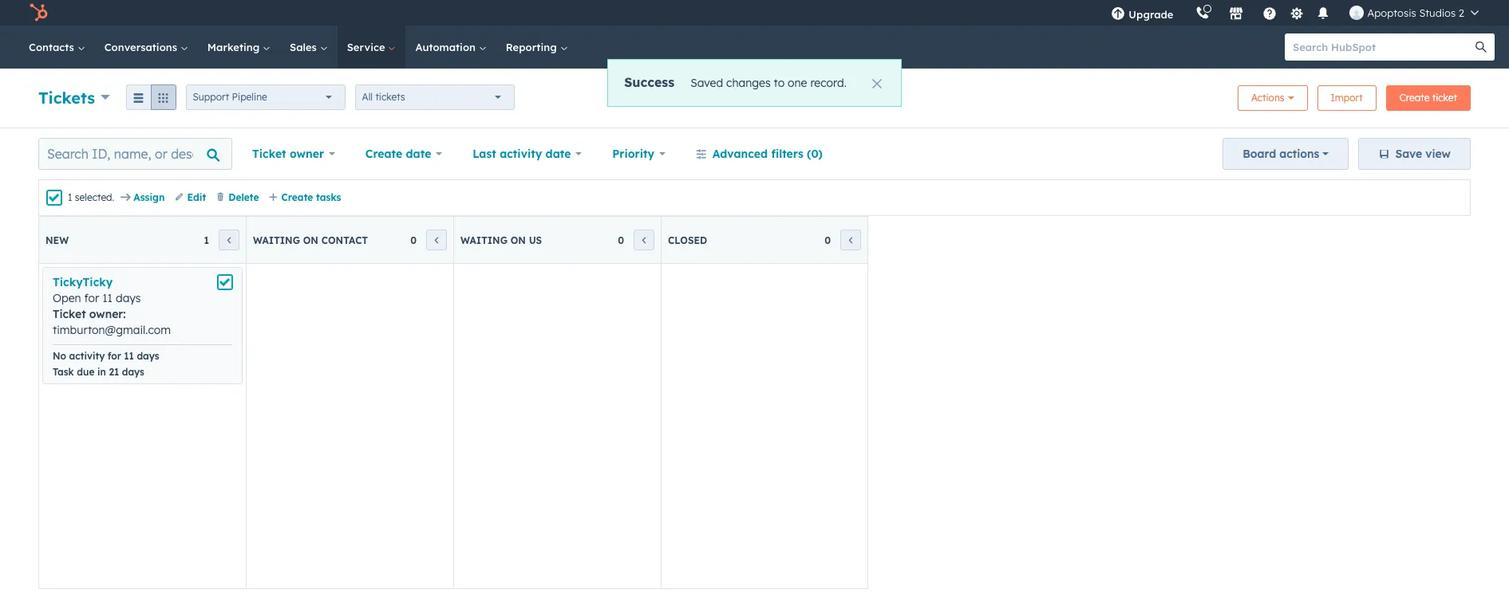 Task type: describe. For each thing, give the bounding box(es) containing it.
selected.
[[75, 192, 114, 204]]

board actions
[[1243, 147, 1320, 161]]

support pipeline button
[[186, 85, 345, 110]]

last
[[473, 147, 496, 161]]

1 selected.
[[68, 192, 114, 204]]

support
[[193, 91, 229, 103]]

actions button
[[1238, 85, 1308, 111]]

contact
[[321, 234, 368, 246]]

save
[[1396, 147, 1423, 161]]

in
[[97, 366, 106, 378]]

create ticket button
[[1386, 85, 1471, 111]]

pipeline
[[232, 91, 267, 103]]

create ticket
[[1400, 92, 1458, 104]]

create tasks button
[[269, 191, 341, 205]]

hubspot link
[[19, 3, 60, 22]]

waiting on contact
[[253, 234, 368, 246]]

ticket
[[1433, 92, 1458, 104]]

assign button
[[121, 191, 165, 205]]

actions
[[1280, 147, 1320, 161]]

tickyticky
[[53, 275, 113, 290]]

all tickets
[[362, 91, 405, 103]]

priority button
[[602, 138, 676, 170]]

conversations link
[[95, 26, 198, 69]]

actions
[[1252, 92, 1285, 104]]

tara schultz image
[[1350, 6, 1365, 20]]

due
[[77, 366, 95, 378]]

closed
[[668, 234, 707, 246]]

success
[[624, 74, 675, 90]]

create tasks
[[281, 192, 341, 204]]

date inside popup button
[[406, 147, 431, 161]]

reporting
[[506, 41, 560, 53]]

success alert
[[608, 59, 902, 107]]

Search ID, name, or description search field
[[38, 138, 232, 170]]

waiting on us
[[461, 234, 542, 246]]

record.
[[811, 76, 847, 90]]

contacts
[[29, 41, 77, 53]]

create date
[[365, 147, 431, 161]]

one
[[788, 76, 807, 90]]

0 for contact
[[410, 234, 417, 246]]

board actions button
[[1223, 138, 1349, 170]]

ticket owner
[[252, 147, 324, 161]]

priority
[[612, 147, 655, 161]]

close image
[[872, 79, 882, 89]]

marketplaces button
[[1220, 0, 1254, 26]]

tasks
[[316, 192, 341, 204]]

1 for 1
[[204, 234, 209, 246]]

upgrade
[[1129, 8, 1174, 21]]

search image
[[1476, 42, 1487, 53]]

owner inside the "open for 11 days ticket owner : timburton@gmail.com"
[[89, 307, 123, 322]]

notifications image
[[1317, 7, 1331, 22]]

view
[[1426, 147, 1451, 161]]

saved
[[691, 76, 723, 90]]

all tickets button
[[355, 85, 515, 110]]

(0)
[[807, 147, 823, 161]]

import button
[[1318, 85, 1377, 111]]

timburton@gmail.com
[[53, 323, 171, 338]]

apoptosis
[[1368, 6, 1417, 19]]

tickyticky link
[[53, 275, 113, 290]]

service
[[347, 41, 388, 53]]

3 0 from the left
[[825, 234, 831, 246]]

ticket inside the "open for 11 days ticket owner : timburton@gmail.com"
[[53, 307, 86, 322]]

Search HubSpot search field
[[1285, 34, 1481, 61]]

0 for us
[[618, 234, 624, 246]]

tickets button
[[38, 86, 110, 109]]

contacts link
[[19, 26, 95, 69]]

no
[[53, 350, 66, 362]]

upgrade image
[[1111, 7, 1126, 22]]

owner inside popup button
[[290, 147, 324, 161]]

create for create ticket
[[1400, 92, 1430, 104]]

task
[[53, 366, 74, 378]]

us
[[529, 234, 542, 246]]

service link
[[337, 26, 406, 69]]

calling icon button
[[1190, 2, 1217, 23]]

import
[[1331, 92, 1363, 104]]

create date button
[[355, 138, 453, 170]]

apoptosis studios 2
[[1368, 6, 1465, 19]]

search button
[[1468, 34, 1495, 61]]



Task type: vqa. For each thing, say whether or not it's contained in the screenshot.
the 'Save'
yes



Task type: locate. For each thing, give the bounding box(es) containing it.
0 vertical spatial activity
[[500, 147, 542, 161]]

calling icon image
[[1196, 6, 1210, 21]]

1 vertical spatial owner
[[89, 307, 123, 322]]

0 horizontal spatial waiting
[[253, 234, 300, 246]]

0 vertical spatial create
[[1400, 92, 1430, 104]]

0 vertical spatial 1
[[68, 192, 72, 204]]

save view
[[1396, 147, 1451, 161]]

delete button
[[216, 191, 259, 205]]

marketing
[[207, 41, 263, 53]]

conversations
[[104, 41, 180, 53]]

1 down 'edit'
[[204, 234, 209, 246]]

create left ticket
[[1400, 92, 1430, 104]]

activity for last
[[500, 147, 542, 161]]

last activity date
[[473, 147, 571, 161]]

date inside popup button
[[546, 147, 571, 161]]

activity inside no activity for 11 days task due in 21 days
[[69, 350, 105, 362]]

1 on from the left
[[303, 234, 318, 246]]

studios
[[1420, 6, 1456, 19]]

tickets
[[375, 91, 405, 103]]

create for create date
[[365, 147, 403, 161]]

advanced filters (0) button
[[685, 138, 833, 170]]

1 waiting from the left
[[253, 234, 300, 246]]

menu
[[1100, 0, 1490, 26]]

21
[[109, 366, 119, 378]]

0 vertical spatial days
[[116, 291, 141, 306]]

2 date from the left
[[546, 147, 571, 161]]

for inside the "open for 11 days ticket owner : timburton@gmail.com"
[[84, 291, 99, 306]]

edit
[[187, 192, 206, 204]]

waiting for waiting on us
[[461, 234, 508, 246]]

support pipeline
[[193, 91, 267, 103]]

apoptosis studios 2 button
[[1341, 0, 1489, 26]]

11 down the "timburton@gmail.com"
[[124, 350, 134, 362]]

1 horizontal spatial waiting
[[461, 234, 508, 246]]

date
[[406, 147, 431, 161], [546, 147, 571, 161]]

0 horizontal spatial owner
[[89, 307, 123, 322]]

activity for no
[[69, 350, 105, 362]]

date right last
[[546, 147, 571, 161]]

0 horizontal spatial activity
[[69, 350, 105, 362]]

marketplaces image
[[1230, 7, 1244, 22]]

1 horizontal spatial activity
[[500, 147, 542, 161]]

sales link
[[280, 26, 337, 69]]

filters
[[771, 147, 804, 161]]

save view button
[[1359, 138, 1471, 170]]

days inside the "open for 11 days ticket owner : timburton@gmail.com"
[[116, 291, 141, 306]]

on for us
[[511, 234, 526, 246]]

to
[[774, 76, 785, 90]]

last activity date button
[[462, 138, 592, 170]]

assign
[[134, 192, 165, 204]]

0 horizontal spatial ticket
[[53, 307, 86, 322]]

1 horizontal spatial 11
[[124, 350, 134, 362]]

days up :
[[116, 291, 141, 306]]

1 horizontal spatial on
[[511, 234, 526, 246]]

2 horizontal spatial 0
[[825, 234, 831, 246]]

help image
[[1263, 7, 1278, 22]]

1 vertical spatial days
[[137, 350, 159, 362]]

hubspot image
[[29, 3, 48, 22]]

1 vertical spatial activity
[[69, 350, 105, 362]]

create
[[1400, 92, 1430, 104], [365, 147, 403, 161], [281, 192, 313, 204]]

new
[[45, 234, 69, 246]]

activity inside popup button
[[500, 147, 542, 161]]

delete
[[229, 192, 259, 204]]

reporting link
[[496, 26, 578, 69]]

11 inside no activity for 11 days task due in 21 days
[[124, 350, 134, 362]]

on left us
[[511, 234, 526, 246]]

11
[[102, 291, 113, 306], [124, 350, 134, 362]]

marketing link
[[198, 26, 280, 69]]

ticket inside popup button
[[252, 147, 286, 161]]

1 horizontal spatial for
[[108, 350, 121, 362]]

create inside create tasks button
[[281, 192, 313, 204]]

1 vertical spatial 1
[[204, 234, 209, 246]]

date down all tickets popup button
[[406, 147, 431, 161]]

open for 11 days ticket owner : timburton@gmail.com
[[53, 291, 171, 338]]

advanced
[[713, 147, 768, 161]]

create for create tasks
[[281, 192, 313, 204]]

edit button
[[174, 191, 206, 205]]

0 horizontal spatial create
[[281, 192, 313, 204]]

0 horizontal spatial 1
[[68, 192, 72, 204]]

0 vertical spatial ticket
[[252, 147, 286, 161]]

saved changes to one record.
[[691, 76, 847, 90]]

group
[[126, 85, 176, 110]]

2
[[1459, 6, 1465, 19]]

help button
[[1257, 0, 1284, 26]]

automation link
[[406, 26, 496, 69]]

2 on from the left
[[511, 234, 526, 246]]

:
[[123, 307, 126, 322]]

11 down tickyticky link
[[102, 291, 113, 306]]

1 vertical spatial 11
[[124, 350, 134, 362]]

1 horizontal spatial 0
[[618, 234, 624, 246]]

on for contact
[[303, 234, 318, 246]]

menu item
[[1185, 0, 1188, 26]]

board
[[1243, 147, 1276, 161]]

1 horizontal spatial ticket
[[252, 147, 286, 161]]

0 vertical spatial owner
[[290, 147, 324, 161]]

for up 21
[[108, 350, 121, 362]]

automation
[[415, 41, 479, 53]]

for
[[84, 291, 99, 306], [108, 350, 121, 362]]

activity right last
[[500, 147, 542, 161]]

0
[[410, 234, 417, 246], [618, 234, 624, 246], [825, 234, 831, 246]]

days down the "timburton@gmail.com"
[[137, 350, 159, 362]]

open
[[53, 291, 81, 306]]

1 horizontal spatial date
[[546, 147, 571, 161]]

0 horizontal spatial 11
[[102, 291, 113, 306]]

0 horizontal spatial date
[[406, 147, 431, 161]]

0 vertical spatial 11
[[102, 291, 113, 306]]

owner up create tasks
[[290, 147, 324, 161]]

waiting left us
[[461, 234, 508, 246]]

ticket owner button
[[242, 138, 345, 170]]

owner
[[290, 147, 324, 161], [89, 307, 123, 322]]

create inside the create ticket button
[[1400, 92, 1430, 104]]

on left contact
[[303, 234, 318, 246]]

1 vertical spatial ticket
[[53, 307, 86, 322]]

ticket down open
[[53, 307, 86, 322]]

advanced filters (0)
[[713, 147, 823, 161]]

1 vertical spatial for
[[108, 350, 121, 362]]

1 date from the left
[[406, 147, 431, 161]]

waiting down create tasks button
[[253, 234, 300, 246]]

1 left selected.
[[68, 192, 72, 204]]

days right 21
[[122, 366, 144, 378]]

activity up due
[[69, 350, 105, 362]]

create inside create date popup button
[[365, 147, 403, 161]]

all
[[362, 91, 373, 103]]

days
[[116, 291, 141, 306], [137, 350, 159, 362], [122, 366, 144, 378]]

2 horizontal spatial create
[[1400, 92, 1430, 104]]

tickets
[[38, 87, 95, 107]]

create left tasks
[[281, 192, 313, 204]]

0 horizontal spatial on
[[303, 234, 318, 246]]

no activity for 11 days task due in 21 days
[[53, 350, 159, 378]]

on
[[303, 234, 318, 246], [511, 234, 526, 246]]

sales
[[290, 41, 320, 53]]

owner up the "timburton@gmail.com"
[[89, 307, 123, 322]]

0 horizontal spatial 0
[[410, 234, 417, 246]]

changes
[[726, 76, 771, 90]]

2 vertical spatial days
[[122, 366, 144, 378]]

1 for 1 selected.
[[68, 192, 72, 204]]

notifications button
[[1310, 0, 1337, 26]]

2 0 from the left
[[618, 234, 624, 246]]

for inside no activity for 11 days task due in 21 days
[[108, 350, 121, 362]]

waiting
[[253, 234, 300, 246], [461, 234, 508, 246]]

settings image
[[1290, 7, 1304, 21]]

menu containing apoptosis studios 2
[[1100, 0, 1490, 26]]

settings link
[[1287, 4, 1307, 21]]

activity
[[500, 147, 542, 161], [69, 350, 105, 362]]

0 vertical spatial for
[[84, 291, 99, 306]]

for down the tickyticky
[[84, 291, 99, 306]]

0 horizontal spatial for
[[84, 291, 99, 306]]

2 waiting from the left
[[461, 234, 508, 246]]

1 vertical spatial create
[[365, 147, 403, 161]]

create down all tickets
[[365, 147, 403, 161]]

11 inside the "open for 11 days ticket owner : timburton@gmail.com"
[[102, 291, 113, 306]]

1 horizontal spatial create
[[365, 147, 403, 161]]

tickets banner
[[38, 81, 1471, 112]]

1 0 from the left
[[410, 234, 417, 246]]

waiting for waiting on contact
[[253, 234, 300, 246]]

2 vertical spatial create
[[281, 192, 313, 204]]

ticket up delete
[[252, 147, 286, 161]]

1 horizontal spatial owner
[[290, 147, 324, 161]]

1 horizontal spatial 1
[[204, 234, 209, 246]]

group inside tickets banner
[[126, 85, 176, 110]]



